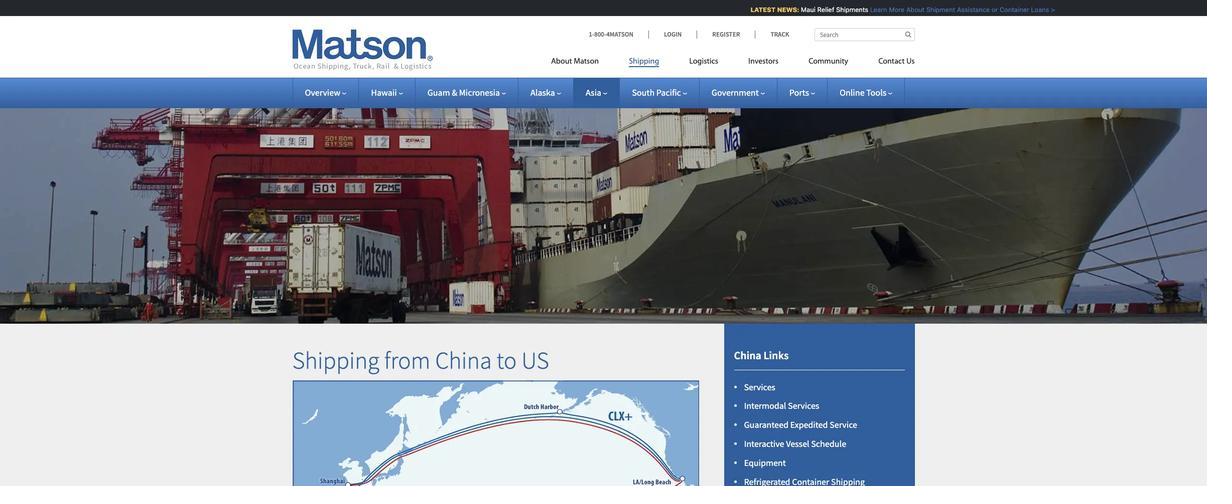 Task type: describe. For each thing, give the bounding box(es) containing it.
online
[[840, 87, 865, 98]]

guam image
[[363, 476, 476, 487]]

learn
[[866, 6, 883, 14]]

community
[[809, 58, 848, 66]]

track link
[[755, 30, 789, 39]]

4matson
[[606, 30, 633, 39]]

services link
[[744, 382, 775, 393]]

investors link
[[733, 53, 794, 73]]

asia
[[586, 87, 601, 98]]

login link
[[649, 30, 697, 39]]

blue matson logo with ocean, shipping, truck, rail and logistics written beneath it. image
[[292, 30, 433, 71]]

1-800-4matson link
[[589, 30, 649, 39]]

long beach image
[[628, 421, 741, 487]]

asia link
[[586, 87, 607, 98]]

register
[[712, 30, 740, 39]]

okinawa image
[[308, 441, 421, 487]]

interactive
[[744, 439, 784, 450]]

shipping from china to us
[[292, 346, 549, 376]]

or
[[987, 6, 994, 14]]

alaska link
[[531, 87, 561, 98]]

shipping link
[[614, 53, 674, 73]]

overview link
[[305, 87, 346, 98]]

search image
[[905, 31, 911, 38]]

intermodal
[[744, 401, 786, 412]]

links
[[764, 349, 789, 363]]

logistics link
[[674, 53, 733, 73]]

contact us link
[[863, 53, 915, 73]]

guam
[[427, 87, 450, 98]]

schedule
[[811, 439, 846, 450]]

relief
[[813, 6, 830, 14]]

guam & micronesia link
[[427, 87, 506, 98]]

equipment
[[744, 458, 786, 469]]

top menu navigation
[[551, 53, 915, 73]]

ports
[[789, 87, 809, 98]]

contact
[[878, 58, 905, 66]]

contact us
[[878, 58, 915, 66]]

south pacific link
[[632, 87, 687, 98]]

shipment
[[922, 6, 951, 14]]

intermodal services link
[[744, 401, 819, 412]]

container
[[996, 6, 1025, 14]]

ports link
[[789, 87, 815, 98]]

interactive vessel schedule link
[[744, 439, 846, 450]]

intermodal services
[[744, 401, 819, 412]]

government link
[[712, 87, 765, 98]]

south pacific
[[632, 87, 681, 98]]

latest news: maui relief shipments learn more about shipment assistance or container loans >
[[746, 6, 1051, 14]]

pacific
[[656, 87, 681, 98]]

guaranteed
[[744, 420, 788, 431]]

about matson link
[[551, 53, 614, 73]]

about matson
[[551, 58, 599, 66]]

matson containership manulani at terminal preparing to ship from china. image
[[0, 92, 1207, 324]]

expedited
[[790, 420, 828, 431]]

latest
[[746, 6, 771, 14]]

about inside top menu navigation
[[551, 58, 572, 66]]



Task type: locate. For each thing, give the bounding box(es) containing it.
xiamen image
[[280, 448, 393, 487], [254, 457, 367, 487]]

about right more
[[902, 6, 920, 14]]

0 horizontal spatial china
[[435, 346, 492, 376]]

services
[[744, 382, 775, 393], [788, 401, 819, 412]]

hawaii link
[[371, 87, 403, 98]]

800-
[[594, 30, 606, 39]]

assistance
[[953, 6, 986, 14]]

1 vertical spatial services
[[788, 401, 819, 412]]

register link
[[697, 30, 755, 39]]

0 vertical spatial shipping
[[629, 58, 659, 66]]

us
[[906, 58, 915, 66]]

1-
[[589, 30, 594, 39]]

0 horizontal spatial services
[[744, 382, 775, 393]]

0 horizontal spatial about
[[551, 58, 572, 66]]

services up intermodal
[[744, 382, 775, 393]]

tools
[[866, 87, 887, 98]]

shipping for shipping
[[629, 58, 659, 66]]

china left to
[[435, 346, 492, 376]]

guaranteed expedited service
[[744, 420, 857, 431]]

0 horizontal spatial shipping
[[292, 346, 379, 376]]

maui
[[797, 6, 811, 14]]

equipment link
[[744, 458, 786, 469]]

guam & micronesia
[[427, 87, 500, 98]]

china links
[[734, 349, 789, 363]]

hawaii
[[371, 87, 397, 98]]

track
[[771, 30, 789, 39]]

from
[[384, 346, 430, 376]]

online tools link
[[840, 87, 893, 98]]

alaska
[[531, 87, 555, 98]]

china inside china links section
[[734, 349, 761, 363]]

Search search field
[[814, 28, 915, 41]]

dutch harbor image
[[502, 354, 615, 467]]

1 vertical spatial about
[[551, 58, 572, 66]]

shangai image
[[290, 427, 403, 487]]

china links section
[[712, 324, 927, 487]]

&
[[452, 87, 457, 98]]

online tools
[[840, 87, 887, 98]]

service
[[830, 420, 857, 431]]

shipping inside top menu navigation
[[629, 58, 659, 66]]

login
[[664, 30, 682, 39]]

china left links
[[734, 349, 761, 363]]

1-800-4matson
[[589, 30, 633, 39]]

None search field
[[814, 28, 915, 41]]

loans
[[1027, 6, 1045, 14]]

china– long beach express image
[[292, 381, 699, 487]]

about
[[902, 6, 920, 14], [551, 58, 572, 66]]

0 vertical spatial about
[[902, 6, 920, 14]]

shipments
[[832, 6, 864, 14]]

honolulu image
[[521, 455, 633, 487]]

news:
[[773, 6, 795, 14]]

1 horizontal spatial about
[[902, 6, 920, 14]]

ningbo image
[[291, 436, 404, 487]]

shipping for shipping from china to us
[[292, 346, 379, 376]]

about left matson
[[551, 58, 572, 66]]

china
[[435, 346, 492, 376], [734, 349, 761, 363]]

shipping
[[629, 58, 659, 66], [292, 346, 379, 376]]

us
[[522, 346, 549, 376]]

matson
[[574, 58, 599, 66]]

guaranteed expedited service link
[[744, 420, 857, 431]]

to
[[497, 346, 517, 376]]

vessel
[[786, 439, 809, 450]]

services up guaranteed expedited service
[[788, 401, 819, 412]]

logistics
[[689, 58, 718, 66]]

1 horizontal spatial services
[[788, 401, 819, 412]]

0 vertical spatial services
[[744, 382, 775, 393]]

>
[[1047, 6, 1051, 14]]

overview
[[305, 87, 340, 98]]

1 horizontal spatial shipping
[[629, 58, 659, 66]]

micronesia
[[459, 87, 500, 98]]

community link
[[794, 53, 863, 73]]

1 horizontal spatial china
[[734, 349, 761, 363]]

more
[[885, 6, 900, 14]]

south
[[632, 87, 655, 98]]

interactive vessel schedule
[[744, 439, 846, 450]]

government
[[712, 87, 759, 98]]

investors
[[748, 58, 779, 66]]

learn more about shipment assistance or container loans > link
[[866, 6, 1051, 14]]

1 vertical spatial shipping
[[292, 346, 379, 376]]



Task type: vqa. For each thing, say whether or not it's contained in the screenshot.
community in the right of the page
yes



